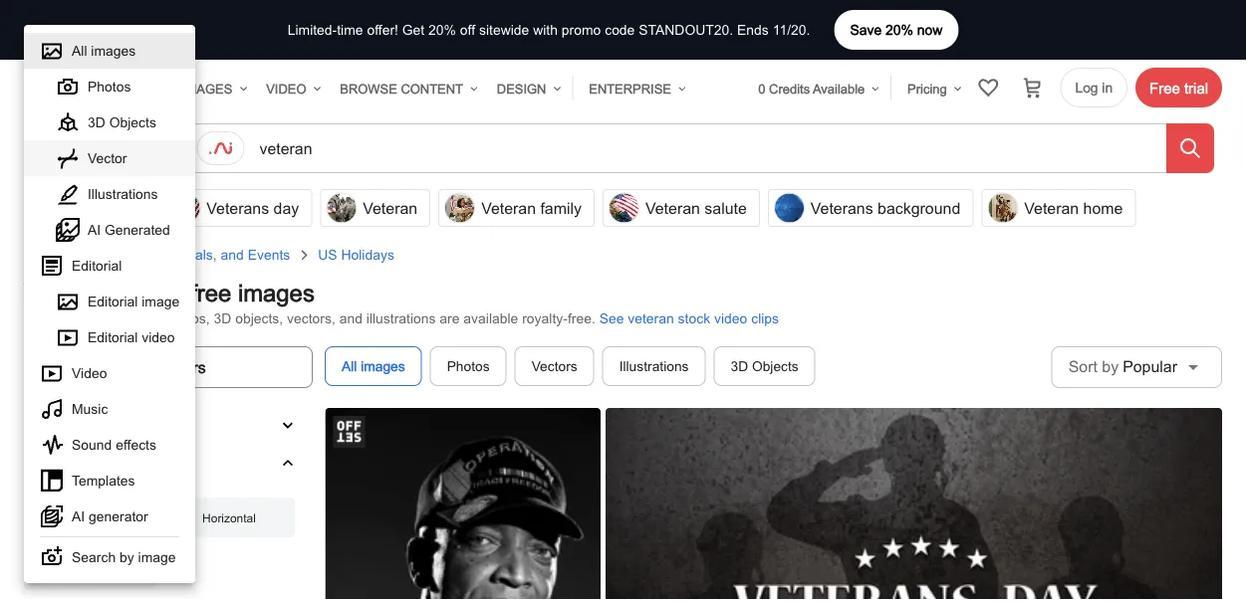 Task type: describe. For each thing, give the bounding box(es) containing it.
editorial for editorial
[[72, 258, 122, 274]]

browse
[[340, 81, 397, 96]]

music option
[[24, 392, 195, 427]]

veterans day image
[[170, 193, 201, 224]]

video link
[[258, 69, 324, 109]]

image inside option
[[138, 550, 176, 566]]

0 credits available
[[759, 81, 865, 96]]

3d objects option
[[24, 105, 195, 140]]

editorial image
[[88, 294, 179, 310]]

editorial option
[[24, 248, 195, 284]]

vertical button
[[24, 549, 155, 589]]

free.
[[568, 311, 596, 327]]

ai generator option
[[24, 499, 195, 535]]

2 vertical spatial 3d
[[731, 358, 748, 374]]

horizontal
[[202, 511, 256, 525]]

log in
[[1076, 80, 1113, 96]]

veteran home link
[[978, 189, 1140, 227]]

time
[[337, 22, 363, 38]]

veteran home
[[1024, 199, 1123, 217]]

code
[[605, 22, 635, 38]]

free
[[190, 279, 231, 306]]

and inside veteran royalty-free images 315,509 veteran stock photos, 3d objects, vectors, and illustrations are available royalty-free. see veteran stock video clips
[[339, 311, 363, 327]]

veteran button
[[320, 189, 431, 227]]

all inside all orientations button
[[51, 511, 64, 525]]

315,509
[[24, 311, 74, 327]]

offset by shutterstock image
[[333, 416, 365, 448]]

photos inside option
[[88, 79, 131, 95]]

free
[[1150, 79, 1180, 96]]

images down illustrations
[[361, 358, 405, 374]]

orientations
[[67, 511, 129, 525]]

collections image
[[977, 76, 1001, 100]]

search by image option
[[24, 540, 195, 576]]

by for sort
[[1102, 358, 1119, 376]]

1 vertical spatial royalty-
[[522, 311, 568, 327]]

pricing link
[[900, 69, 965, 109]]

3d inside option
[[88, 115, 105, 131]]

images inside button
[[80, 416, 125, 432]]

offer!
[[367, 22, 398, 38]]

photos link
[[430, 347, 507, 387]]

content
[[401, 81, 463, 96]]

silhouettes of soldiers saluting with veterans day honoring all who served inscription on rusty iron background. american holiday typography poster. banner, flyer, sticker, greeting card, postcard. stock photo image
[[606, 409, 1226, 600]]

music
[[72, 402, 108, 417]]

veterans day link
[[160, 189, 316, 227]]

sort
[[1069, 358, 1098, 376]]

ai generated
[[88, 222, 170, 238]]

home
[[1084, 199, 1123, 217]]

editorial for editorial video
[[88, 330, 138, 346]]

all images button
[[24, 125, 193, 172]]

1 vertical spatial illustrations
[[619, 358, 689, 374]]

3d inside veteran royalty-free images 315,509 veteran stock photos, 3d objects, vectors, and illustrations are available royalty-free. see veteran stock video clips
[[214, 311, 231, 327]]

veteran for home
[[1024, 199, 1079, 217]]

sitewide
[[479, 22, 529, 38]]

images inside dropdown button
[[94, 139, 145, 157]]

veterans for veterans day
[[207, 199, 269, 217]]

editorial image option
[[24, 284, 195, 320]]

with
[[533, 22, 558, 38]]

search image
[[1179, 136, 1203, 160]]

searches:
[[83, 199, 152, 217]]

search by image
[[72, 550, 176, 566]]

veterans day
[[207, 199, 299, 217]]

all orientations button
[[24, 498, 155, 537]]

veteran royalty-free images 315,509 veteran stock photos, 3d objects, vectors, and illustrations are available royalty-free. see veteran stock video clips
[[24, 279, 779, 327]]

sound effects
[[72, 437, 156, 453]]

in
[[1102, 80, 1113, 96]]

us holidays link
[[318, 247, 394, 263]]

shutterstock image
[[24, 78, 158, 98]]

all images option
[[24, 33, 195, 69]]

are
[[440, 311, 460, 327]]

veteran home button
[[982, 189, 1136, 227]]

enterprise link
[[581, 69, 689, 109]]

events
[[248, 247, 290, 263]]

2 vertical spatial all images
[[342, 358, 405, 374]]

veteran family button
[[439, 189, 595, 227]]

illustrations inside option
[[88, 186, 158, 202]]

all images for all images option
[[72, 43, 136, 59]]

0 horizontal spatial images link
[[24, 247, 69, 263]]

2 veteran from the left
[[628, 311, 674, 327]]

video inside veteran royalty-free images 315,509 veteran stock photos, 3d objects, vectors, and illustrations are available royalty-free. see veteran stock video clips
[[714, 311, 748, 327]]

us holidays
[[318, 247, 394, 263]]

veterans background image
[[774, 193, 805, 224]]

sort by
[[1069, 358, 1119, 376]]

1 stock from the left
[[128, 311, 160, 327]]

photos option
[[24, 69, 195, 105]]

objects,
[[235, 311, 283, 327]]

0 credits available link
[[751, 69, 883, 109]]

images inside veteran royalty-free images 315,509 veteran stock photos, 3d objects, vectors, and illustrations are available royalty-free. see veteran stock video clips
[[238, 279, 315, 306]]

see veteran stock video clips link
[[599, 311, 779, 327]]

veteran family
[[481, 199, 582, 217]]

holidays, festivals, and events link
[[97, 247, 290, 263]]

filters
[[163, 358, 206, 377]]

trial
[[1185, 79, 1209, 96]]

list box containing all images
[[24, 25, 195, 584]]

clips
[[751, 311, 779, 327]]

offset by shutterstock image
[[333, 416, 365, 448]]

offset
[[40, 416, 77, 432]]

free trial button
[[1136, 68, 1222, 108]]

ai powered search image
[[209, 136, 233, 160]]



Task type: vqa. For each thing, say whether or not it's contained in the screenshot.
PREDICT
no



Task type: locate. For each thing, give the bounding box(es) containing it.
1 horizontal spatial 3d
[[214, 311, 231, 327]]

promo
[[562, 22, 601, 38]]

all up illustrations option
[[72, 139, 89, 157]]

standout20.
[[639, 22, 733, 38]]

images up illustrations option
[[94, 139, 145, 157]]

0 horizontal spatial stock
[[128, 311, 160, 327]]

1 veterans from the left
[[207, 199, 269, 217]]

by right search
[[120, 550, 134, 566]]

0 vertical spatial by
[[1102, 358, 1119, 376]]

1 vertical spatial all images
[[72, 139, 145, 157]]

0 horizontal spatial veteran
[[78, 311, 124, 327]]

editorial inside editorial image option
[[88, 294, 138, 310]]

ai generator
[[72, 509, 148, 525]]

1 vertical spatial photos
[[447, 358, 490, 374]]

1 horizontal spatial and
[[339, 311, 363, 327]]

20%
[[886, 22, 913, 38], [429, 22, 456, 38]]

3d down free
[[214, 311, 231, 327]]

photos down all images option
[[88, 79, 131, 95]]

all up offset by shutterstock image
[[342, 358, 357, 374]]

0 vertical spatial ai
[[88, 222, 101, 238]]

option inside list box
[[40, 537, 179, 538]]

family
[[540, 199, 582, 217]]

0 vertical spatial royalty-
[[112, 279, 190, 306]]

photos,
[[164, 311, 210, 327]]

by inside option
[[120, 550, 134, 566]]

veteran right veteran family image
[[481, 199, 536, 217]]

stock down the editorial image
[[128, 311, 160, 327]]

all images link
[[325, 347, 422, 387]]

list box
[[24, 25, 195, 584]]

us
[[318, 247, 337, 263]]

1 vertical spatial 3d objects
[[731, 358, 799, 374]]

veterans day button
[[164, 189, 312, 227]]

veteran salute
[[646, 199, 747, 217]]

0 vertical spatial images link
[[174, 69, 250, 109]]

video inside option
[[72, 366, 107, 382]]

veteran up editorial video in the left of the page
[[78, 311, 124, 327]]

day
[[274, 199, 299, 217]]

0 vertical spatial editorial
[[72, 258, 122, 274]]

effects
[[116, 437, 156, 453]]

0 vertical spatial illustrations
[[88, 186, 158, 202]]

images link down related
[[24, 247, 69, 263]]

option
[[40, 537, 179, 538]]

orientation
[[40, 454, 108, 470]]

veterans for veterans background
[[811, 199, 873, 217]]

veterans background link
[[764, 189, 978, 227]]

images up sound at the bottom left
[[80, 416, 125, 432]]

0 horizontal spatial 20%
[[429, 22, 456, 38]]

1 vertical spatial image
[[138, 550, 176, 566]]

1 veteran from the left
[[78, 311, 124, 327]]

editorial inside 'editorial video' option
[[88, 330, 138, 346]]

2 veterans from the left
[[811, 199, 873, 217]]

limited-
[[288, 22, 337, 38]]

video up filters button at left
[[142, 330, 175, 346]]

1 horizontal spatial stock
[[678, 311, 711, 327]]

video
[[714, 311, 748, 327], [142, 330, 175, 346]]

0 horizontal spatial veterans
[[207, 199, 269, 217]]

offset images
[[40, 416, 125, 432]]

0 horizontal spatial photos
[[88, 79, 131, 95]]

image up photos, on the bottom left of the page
[[142, 294, 179, 310]]

off
[[460, 22, 475, 38]]

3d objects
[[88, 115, 156, 131], [731, 358, 799, 374]]

0 horizontal spatial objects
[[109, 115, 156, 131]]

sound
[[72, 437, 112, 453]]

1 vertical spatial 3d
[[214, 311, 231, 327]]

veterans
[[207, 199, 269, 217], [811, 199, 873, 217]]

editorial down editorial option
[[88, 294, 138, 310]]

0 vertical spatial objects
[[109, 115, 156, 131]]

video down limited-
[[266, 81, 306, 96]]

images inside option
[[91, 43, 136, 59]]

all images up illustrations option
[[72, 139, 145, 157]]

veteran for family
[[481, 199, 536, 217]]

0
[[759, 81, 766, 96]]

asset silhouettes of soldiers saluting with veterans day honoring all who served inscription on rusty iron background. american holiday typography poster. banner, flyer, sticker, greeting card, postcard. image
[[606, 409, 1226, 600]]

1 horizontal spatial objects
[[752, 358, 799, 374]]

photos down are
[[447, 358, 490, 374]]

available
[[813, 81, 865, 96]]

now
[[917, 22, 943, 38]]

veteran right see
[[628, 311, 674, 327]]

0 vertical spatial video
[[266, 81, 306, 96]]

orientation button
[[25, 444, 312, 482]]

log
[[1076, 80, 1098, 96]]

images
[[91, 43, 136, 59], [94, 139, 145, 157], [238, 279, 315, 306], [361, 358, 405, 374], [80, 416, 125, 432]]

1 horizontal spatial by
[[1102, 358, 1119, 376]]

image inside option
[[142, 294, 179, 310]]

available
[[464, 311, 518, 327]]

veteran up 315,509 on the left bottom of page
[[24, 279, 106, 306]]

vectors,
[[287, 311, 336, 327]]

1 horizontal spatial veterans
[[811, 199, 873, 217]]

ai generated option
[[24, 212, 195, 248]]

0 horizontal spatial ai
[[72, 509, 85, 525]]

see
[[599, 311, 624, 327]]

veterans right 'veterans background' icon
[[811, 199, 873, 217]]

browse content
[[340, 81, 463, 96]]

3d objects down photos option
[[88, 115, 156, 131]]

sound effects option
[[24, 427, 195, 463]]

ai for ai generated
[[88, 222, 101, 238]]

all up shutterstock image
[[72, 43, 87, 59]]

veteran image
[[326, 193, 357, 224]]

all inside all images option
[[72, 43, 87, 59]]

20% left off
[[429, 22, 456, 38]]

3d down shutterstock image
[[88, 115, 105, 131]]

stock up the illustrations link
[[678, 311, 711, 327]]

all inside all images link
[[342, 358, 357, 374]]

video inside option
[[142, 330, 175, 346]]

all images inside dropdown button
[[72, 139, 145, 157]]

3d objects link
[[714, 347, 816, 387]]

1 horizontal spatial images
[[182, 81, 232, 96]]

1 horizontal spatial 3d objects
[[731, 358, 799, 374]]

veteran family link
[[435, 189, 599, 227]]

2 20% from the left
[[429, 22, 456, 38]]

1 vertical spatial images link
[[24, 247, 69, 263]]

and right vectors,
[[339, 311, 363, 327]]

1 vertical spatial editorial
[[88, 294, 138, 310]]

holidays
[[341, 247, 394, 263]]

0 horizontal spatial royalty-
[[112, 279, 190, 306]]

0 vertical spatial 3d
[[88, 115, 105, 131]]

objects inside option
[[109, 115, 156, 131]]

all inside all images dropdown button
[[72, 139, 89, 157]]

editorial down editorial image option
[[88, 330, 138, 346]]

1 20% from the left
[[886, 22, 913, 38]]

0 horizontal spatial and
[[221, 247, 244, 263]]

all left orientations
[[51, 511, 64, 525]]

save 20% now
[[850, 22, 943, 38]]

objects down clips
[[752, 358, 799, 374]]

illustrations down see veteran stock video clips link
[[619, 358, 689, 374]]

by right sort at the right of the page
[[1102, 358, 1119, 376]]

1 horizontal spatial illustrations
[[619, 358, 689, 374]]

0 vertical spatial video
[[714, 311, 748, 327]]

veteran salute link
[[599, 189, 764, 227]]

video left clips
[[714, 311, 748, 327]]

1 horizontal spatial royalty-
[[522, 311, 568, 327]]

editorial for editorial image
[[88, 294, 138, 310]]

1 horizontal spatial 20%
[[886, 22, 913, 38]]

veteran salute button
[[603, 189, 760, 227]]

0 vertical spatial all images
[[72, 43, 136, 59]]

veteran link
[[316, 189, 435, 227]]

holidays, festivals, and events
[[97, 247, 290, 263]]

1 vertical spatial ai
[[72, 509, 85, 525]]

image down generator
[[138, 550, 176, 566]]

0 vertical spatial images
[[182, 81, 232, 96]]

royalty- up vectors
[[522, 311, 568, 327]]

illustrations option
[[24, 176, 195, 212]]

festivals,
[[158, 247, 217, 263]]

3d objects down clips
[[731, 358, 799, 374]]

objects down photos option
[[109, 115, 156, 131]]

all images up photos option
[[72, 43, 136, 59]]

enterprise
[[589, 81, 671, 96]]

vector option
[[24, 140, 195, 176]]

templates option
[[24, 463, 195, 499]]

templates
[[72, 473, 135, 489]]

video up music
[[72, 366, 107, 382]]

royalty-
[[112, 279, 190, 306], [522, 311, 568, 327]]

ends
[[737, 22, 769, 38]]

all orientations
[[51, 511, 129, 525]]

royalty- up photos, on the bottom left of the page
[[112, 279, 190, 306]]

0 horizontal spatial video
[[142, 330, 175, 346]]

veteran salute image
[[609, 193, 640, 224]]

veteran right veteran home image
[[1024, 199, 1079, 217]]

0 vertical spatial photos
[[88, 79, 131, 95]]

veterans background
[[811, 199, 961, 217]]

1 vertical spatial video
[[72, 366, 107, 382]]

0 horizontal spatial illustrations
[[88, 186, 158, 202]]

save
[[850, 22, 882, 38]]

images up ai powered search image
[[182, 81, 232, 96]]

all images
[[72, 43, 136, 59], [72, 139, 145, 157], [342, 358, 405, 374]]

1 horizontal spatial ai
[[88, 222, 101, 238]]

3d objects inside option
[[88, 115, 156, 131]]

by for search
[[120, 550, 134, 566]]

0 horizontal spatial 3d
[[88, 115, 105, 131]]

20% left now
[[886, 22, 913, 38]]

1 horizontal spatial video
[[714, 311, 748, 327]]

1 horizontal spatial video
[[266, 81, 306, 96]]

offset images button
[[25, 406, 312, 444]]

11/20.
[[773, 22, 810, 38]]

images down related
[[24, 247, 69, 263]]

1 vertical spatial objects
[[752, 358, 799, 374]]

0 horizontal spatial by
[[120, 550, 134, 566]]

all images down illustrations
[[342, 358, 405, 374]]

editorial inside editorial option
[[72, 258, 122, 274]]

veteran right veteran icon
[[363, 199, 418, 217]]

veteran for royalty-
[[24, 279, 106, 306]]

1 horizontal spatial images link
[[174, 69, 250, 109]]

ai for ai generator
[[72, 509, 85, 525]]

cart image
[[1021, 76, 1045, 100]]

limited-time offer! get 20% off sitewide with promo code standout20. ends 11/20.
[[288, 22, 810, 38]]

1 vertical spatial by
[[120, 550, 134, 566]]

all images inside option
[[72, 43, 136, 59]]

vectors link
[[515, 347, 594, 387]]

0 vertical spatial image
[[142, 294, 179, 310]]

generated
[[105, 222, 170, 238]]

veteran inside "button"
[[363, 199, 418, 217]]

veteran family image
[[444, 193, 475, 224]]

and
[[221, 247, 244, 263], [339, 311, 363, 327]]

design link
[[489, 69, 564, 109]]

veteran inside veteran royalty-free images 315,509 veteran stock photos, 3d objects, vectors, and illustrations are available royalty-free. see veteran stock video clips
[[24, 279, 106, 306]]

veteran inside 'button'
[[646, 199, 700, 217]]

log in link
[[1061, 68, 1128, 108]]

2 horizontal spatial 3d
[[731, 358, 748, 374]]

a veteran poses for a portrait. stock photo image
[[325, 409, 602, 600]]

editorial down ai generated option
[[72, 258, 122, 274]]

2 stock from the left
[[678, 311, 711, 327]]

images up photos option
[[91, 43, 136, 59]]

veteran right 'veteran salute' icon
[[646, 199, 700, 217]]

and left events
[[221, 247, 244, 263]]

filters button
[[24, 347, 313, 389]]

veteran home image
[[988, 193, 1019, 224]]

design
[[497, 81, 546, 96]]

related searches:
[[24, 199, 152, 217]]

background
[[878, 199, 961, 217]]

0 horizontal spatial 3d objects
[[88, 115, 156, 131]]

1 horizontal spatial veteran
[[628, 311, 674, 327]]

ai
[[88, 222, 101, 238], [72, 509, 85, 525]]

vertical
[[70, 562, 109, 576]]

images link up ai powered search image
[[174, 69, 250, 109]]

video option
[[24, 356, 195, 392]]

images up the objects,
[[238, 279, 315, 306]]

illustrations up ai generated
[[88, 186, 158, 202]]

vectors
[[532, 358, 578, 374]]

save 20% now link
[[834, 10, 959, 50]]

editorial video option
[[24, 320, 195, 356]]

editorial video
[[88, 330, 175, 346]]

0 horizontal spatial video
[[72, 366, 107, 382]]

generator
[[89, 509, 148, 525]]

1 horizontal spatial photos
[[447, 358, 490, 374]]

3d
[[88, 115, 105, 131], [214, 311, 231, 327], [731, 358, 748, 374]]

1 vertical spatial and
[[339, 311, 363, 327]]

asset a veteran poses for a portrait. image
[[325, 409, 602, 600]]

veteran for salute
[[646, 199, 700, 217]]

0 horizontal spatial images
[[24, 247, 69, 263]]

by
[[1102, 358, 1119, 376], [120, 550, 134, 566]]

3d down see veteran stock video clips link
[[731, 358, 748, 374]]

1 vertical spatial images
[[24, 247, 69, 263]]

0 vertical spatial 3d objects
[[88, 115, 156, 131]]

veteran
[[78, 311, 124, 327], [628, 311, 674, 327]]

veterans left day
[[207, 199, 269, 217]]

image
[[142, 294, 179, 310], [138, 550, 176, 566]]

get
[[402, 22, 425, 38]]

all images for all images dropdown button
[[72, 139, 145, 157]]

2 vertical spatial editorial
[[88, 330, 138, 346]]

1 vertical spatial video
[[142, 330, 175, 346]]

images inside 'link'
[[182, 81, 232, 96]]

0 vertical spatial and
[[221, 247, 244, 263]]



